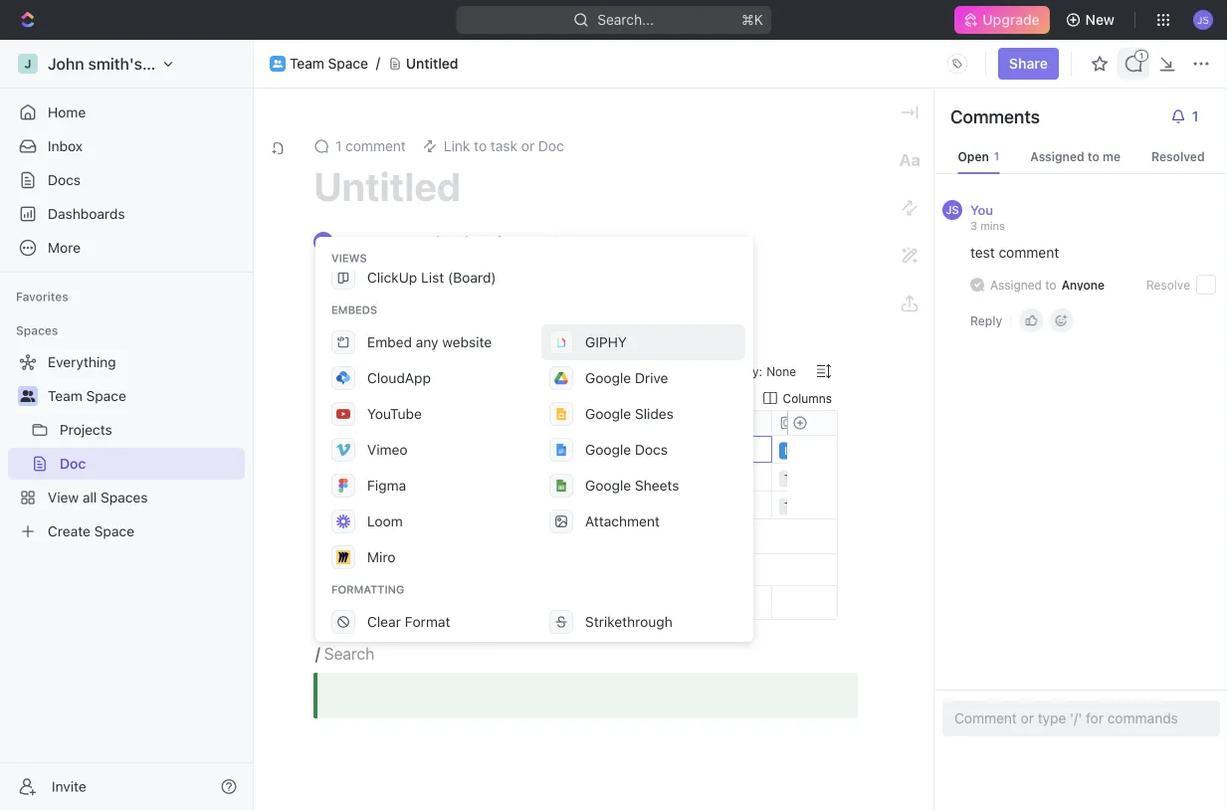 Task type: describe. For each thing, give the bounding box(es) containing it.
attachment
[[585, 513, 660, 530]]

docs inside the sidebar navigation
[[48, 172, 81, 188]]

row group containing 1 2 3
[[335, 436, 374, 555]]

new task
[[361, 530, 411, 543]]

google drive
[[585, 370, 669, 386]]

upgrade
[[983, 11, 1040, 28]]

team inside team space table
[[335, 313, 365, 327]]

search
[[354, 364, 394, 378]]

team for user group image
[[290, 55, 324, 72]]

dashboards link
[[8, 198, 245, 230]]

views
[[332, 252, 367, 265]]

mins
[[981, 219, 1005, 232]]

clickup list (table)
[[367, 233, 493, 250]]

new for new task
[[361, 530, 384, 543]]

google docs
[[585, 442, 668, 458]]

dashboards
[[48, 206, 125, 222]]

assigned for assigned to
[[991, 278, 1042, 292]]

assigned to me
[[1031, 149, 1121, 163]]

you 3 mins
[[971, 202, 1005, 232]]

youtube
[[367, 406, 422, 422]]

smith
[[610, 443, 643, 457]]

list for (board)
[[421, 269, 444, 286]]

(list)
[[666, 233, 699, 250]]

test
[[971, 244, 995, 261]]

new button
[[1058, 4, 1127, 36]]

row group containing task 1
[[374, 436, 1228, 585]]

search tasks...
[[354, 364, 437, 378]]

google slides
[[585, 406, 674, 422]]

1 vertical spatial untitled
[[314, 163, 461, 210]]

0 vertical spatial untitled
[[406, 55, 459, 72]]

tasks...
[[397, 364, 437, 378]]

press space to select this row. row containing 1
[[335, 436, 374, 464]]

search...
[[597, 11, 654, 28]]

figma
[[367, 477, 406, 494]]

john smith cell
[[573, 436, 773, 463]]

clear format
[[367, 614, 451, 630]]

#
[[350, 416, 358, 430]]

2 for 1
[[351, 471, 358, 484]]

team space link for user group icon
[[48, 380, 241, 412]]

space inside team space table
[[368, 313, 403, 327]]

task for task 1
[[381, 443, 409, 457]]

google for google drive
[[585, 370, 631, 386]]

updated:
[[413, 233, 472, 250]]

assigned to
[[991, 278, 1057, 292]]

upgrade link
[[955, 6, 1050, 34]]

⌘k
[[742, 11, 763, 28]]

me
[[1103, 149, 1121, 163]]

3 inside grid
[[351, 499, 358, 512]]

docs link
[[8, 164, 245, 196]]

strikethrough
[[585, 614, 673, 630]]

embed
[[367, 334, 412, 350]]

clickup for clickup list (board)
[[367, 269, 417, 286]]

formatting
[[332, 583, 404, 596]]

google sheets
[[585, 477, 679, 494]]

inbox link
[[8, 130, 245, 162]]

you
[[971, 202, 994, 217]]

2 vertical spatial task
[[387, 530, 411, 543]]

embeds
[[332, 304, 377, 317]]

press space to select this row. row containing 2
[[335, 464, 374, 492]]

last
[[382, 233, 409, 250]]

list for (list)
[[639, 233, 662, 250]]

miro
[[367, 549, 396, 565]]

home link
[[8, 97, 245, 128]]

clickup for clickup list (list)
[[585, 233, 635, 250]]

spaces
[[16, 324, 58, 338]]

reply
[[971, 314, 1003, 328]]

4:34
[[537, 233, 568, 250]]

share
[[1009, 55, 1048, 72]]

1 for 1 2 3
[[352, 443, 357, 456]]

last updated: today at 4:34 pm
[[382, 233, 593, 250]]

task 2
[[381, 470, 420, 485]]

1 vertical spatial docs
[[635, 442, 668, 458]]

to for assigned to me
[[1088, 149, 1100, 163]]

vimeo
[[367, 442, 408, 458]]

embed any website
[[367, 334, 492, 350]]

google for google docs
[[585, 442, 631, 458]]

list for (table)
[[421, 233, 444, 250]]



Task type: locate. For each thing, give the bounding box(es) containing it.
0 horizontal spatial team space
[[48, 388, 126, 404]]

list left (list) in the top right of the page
[[639, 233, 662, 250]]

test comment
[[971, 244, 1059, 261]]

user group image
[[273, 60, 283, 67]]

2 vertical spatial team
[[48, 388, 82, 404]]

clickup list (board)
[[367, 269, 496, 286]]

new right upgrade
[[1086, 11, 1115, 28]]

team space inside the sidebar navigation
[[48, 388, 126, 404]]

space for user group image's the "team space" link
[[328, 55, 368, 72]]

website
[[442, 334, 492, 350]]

team for user group icon
[[48, 388, 82, 404]]

row
[[374, 411, 1228, 435]]

grid
[[335, 411, 1228, 620]]

drive
[[635, 370, 669, 386]]

1 vertical spatial assigned
[[991, 278, 1042, 292]]

task for task 2
[[381, 470, 409, 485]]

clickup list (list)
[[585, 233, 699, 250]]

task up the miro
[[387, 530, 411, 543]]

docs down slides
[[635, 442, 668, 458]]

0 vertical spatial 3
[[971, 219, 978, 232]]

1 horizontal spatial comment
[[999, 244, 1059, 261]]

1 vertical spatial task
[[381, 470, 409, 485]]

to down test comment
[[1046, 278, 1057, 292]]

team space table
[[334, 313, 403, 353]]

1 horizontal spatial 1
[[352, 443, 357, 456]]

team space right user group icon
[[48, 388, 126, 404]]

0 horizontal spatial 3
[[351, 499, 358, 512]]

0 vertical spatial docs
[[48, 172, 81, 188]]

clear
[[367, 614, 401, 630]]

space right user group image
[[328, 55, 368, 72]]

sidebar navigation
[[0, 40, 254, 810]]

assigned
[[1031, 149, 1085, 163], [991, 278, 1042, 292]]

invite
[[52, 779, 86, 795]]

row group
[[335, 436, 374, 555], [374, 436, 1228, 585], [788, 436, 837, 555], [788, 586, 837, 619]]

1 vertical spatial new
[[361, 530, 384, 543]]

google down john smith
[[585, 477, 631, 494]]

giphy
[[585, 334, 627, 350]]

2 horizontal spatial team
[[335, 313, 365, 327]]

/
[[316, 645, 320, 664]]

favorites
[[16, 290, 68, 304]]

john
[[580, 443, 606, 457]]

press space to select this row. row containing 3
[[335, 492, 374, 520]]

1
[[336, 138, 342, 154], [412, 443, 418, 457], [352, 443, 357, 456]]

0 horizontal spatial docs
[[48, 172, 81, 188]]

untitled
[[406, 55, 459, 72], [314, 163, 461, 210]]

google for google sheets
[[585, 477, 631, 494]]

(board)
[[448, 269, 496, 286]]

2 vertical spatial space
[[86, 388, 126, 404]]

cell
[[773, 436, 972, 463], [573, 464, 773, 491], [773, 464, 972, 491], [573, 492, 773, 519], [773, 492, 972, 519]]

resolve
[[1147, 278, 1191, 292]]

1 2 3
[[351, 443, 358, 512]]

press space to select this row. row
[[335, 436, 374, 464], [374, 436, 1228, 464], [335, 464, 374, 492], [374, 464, 1228, 492], [335, 492, 374, 520], [374, 492, 1228, 520], [374, 586, 1228, 620]]

home
[[48, 104, 86, 120]]

(table)
[[448, 233, 493, 250]]

0 vertical spatial to
[[1088, 149, 1100, 163]]

cloudapp
[[367, 370, 431, 386]]

1 horizontal spatial new
[[1086, 11, 1115, 28]]

open
[[958, 149, 989, 163]]

team space for user group icon the "team space" link
[[48, 388, 126, 404]]

team inside the sidebar navigation
[[48, 388, 82, 404]]

any
[[416, 334, 439, 350]]

clickup right 4:34
[[585, 233, 635, 250]]

new for new
[[1086, 11, 1115, 28]]

google down google slides
[[585, 442, 631, 458]]

3 google from the top
[[585, 442, 631, 458]]

1 vertical spatial team space
[[48, 388, 126, 404]]

3
[[971, 219, 978, 232], [351, 499, 358, 512]]

clickup down last
[[367, 269, 417, 286]]

comment for 1 comment
[[346, 138, 406, 154]]

list down clickup list (table)
[[421, 269, 444, 286]]

grid containing task 1
[[335, 411, 1228, 620]]

docs down the inbox on the top of page
[[48, 172, 81, 188]]

1 horizontal spatial team space link
[[290, 55, 368, 72]]

team space right user group image
[[290, 55, 368, 72]]

list up 'clickup list (board)'
[[421, 233, 444, 250]]

2 left figma
[[351, 471, 358, 484]]

1 horizontal spatial to
[[1088, 149, 1100, 163]]

0 vertical spatial team
[[290, 55, 324, 72]]

comment up 'assigned to' on the right of page
[[999, 244, 1059, 261]]

team space for user group image's the "team space" link
[[290, 55, 368, 72]]

1 comment
[[336, 138, 406, 154]]

3 inside you 3 mins
[[971, 219, 978, 232]]

0 horizontal spatial 1
[[336, 138, 342, 154]]

0 vertical spatial team space link
[[290, 55, 368, 72]]

1 vertical spatial space
[[368, 313, 403, 327]]

task down task 1
[[381, 470, 409, 485]]

team space link for user group image
[[290, 55, 368, 72]]

task up task 2
[[381, 443, 409, 457]]

0 vertical spatial comment
[[346, 138, 406, 154]]

press space to select this row. row containing task 1
[[374, 436, 1228, 464]]

today
[[477, 233, 517, 250]]

0 horizontal spatial team space link
[[48, 380, 241, 412]]

Search tasks... text field
[[354, 357, 520, 385]]

team
[[290, 55, 324, 72], [335, 313, 365, 327], [48, 388, 82, 404]]

0 vertical spatial task
[[381, 443, 409, 457]]

comment
[[346, 138, 406, 154], [999, 244, 1059, 261]]

0 vertical spatial assigned
[[1031, 149, 1085, 163]]

google down the giphy
[[585, 370, 631, 386]]

comments
[[951, 106, 1040, 127]]

row inside grid
[[374, 411, 1228, 435]]

2 inside the press space to select this row. row
[[412, 470, 420, 485]]

favorites button
[[8, 285, 76, 309]]

resolved
[[1152, 149, 1205, 163]]

new inside button
[[1086, 11, 1115, 28]]

user group image
[[20, 390, 35, 402]]

1 vertical spatial team
[[335, 313, 365, 327]]

new
[[1086, 11, 1115, 28], [361, 530, 384, 543]]

1 vertical spatial 3
[[351, 499, 358, 512]]

team space link
[[290, 55, 368, 72], [48, 380, 241, 412]]

pm
[[572, 233, 593, 250]]

google
[[585, 370, 631, 386], [585, 406, 631, 422], [585, 442, 631, 458], [585, 477, 631, 494]]

comment for test comment
[[999, 244, 1059, 261]]

1 horizontal spatial team
[[290, 55, 324, 72]]

at
[[521, 233, 533, 250]]

task 1
[[381, 443, 418, 457]]

assigned for assigned to me
[[1031, 149, 1085, 163]]

slides
[[635, 406, 674, 422]]

space right user group icon
[[86, 388, 126, 404]]

1 vertical spatial comment
[[999, 244, 1059, 261]]

team up "table" in the top left of the page
[[335, 313, 365, 327]]

loom
[[367, 513, 403, 530]]

format
[[405, 614, 451, 630]]

assigned down test comment
[[991, 278, 1042, 292]]

2 google from the top
[[585, 406, 631, 422]]

list
[[421, 233, 444, 250], [639, 233, 662, 250], [421, 269, 444, 286]]

0 horizontal spatial team
[[48, 388, 82, 404]]

press space to select this row. row containing task 2
[[374, 464, 1228, 492]]

space
[[328, 55, 368, 72], [368, 313, 403, 327], [86, 388, 126, 404]]

0 horizontal spatial 2
[[351, 471, 358, 484]]

2 for task
[[412, 470, 420, 485]]

1 vertical spatial to
[[1046, 278, 1057, 292]]

inbox
[[48, 138, 83, 154]]

space inside the sidebar navigation
[[86, 388, 126, 404]]

task
[[381, 443, 409, 457], [381, 470, 409, 485], [387, 530, 411, 543]]

john smith
[[580, 443, 643, 457]]

to
[[1088, 149, 1100, 163], [1046, 278, 1057, 292]]

2
[[412, 470, 420, 485], [351, 471, 358, 484]]

table
[[334, 334, 373, 353]]

team space
[[290, 55, 368, 72], [48, 388, 126, 404]]

1 inside the 1 2 3
[[352, 443, 357, 456]]

2 horizontal spatial 1
[[412, 443, 418, 457]]

1 horizontal spatial 3
[[971, 219, 978, 232]]

0 horizontal spatial new
[[361, 530, 384, 543]]

sheets
[[635, 477, 679, 494]]

docs
[[48, 172, 81, 188], [635, 442, 668, 458]]

space for user group icon the "team space" link
[[86, 388, 126, 404]]

1 horizontal spatial docs
[[635, 442, 668, 458]]

assigned left me
[[1031, 149, 1085, 163]]

1 vertical spatial team space link
[[48, 380, 241, 412]]

js
[[946, 204, 959, 217]]

new up the miro
[[361, 530, 384, 543]]

space up embed
[[368, 313, 403, 327]]

0 vertical spatial space
[[328, 55, 368, 72]]

1 for 1 comment
[[336, 138, 342, 154]]

to left me
[[1088, 149, 1100, 163]]

0 vertical spatial team space
[[290, 55, 368, 72]]

google for google slides
[[585, 406, 631, 422]]

2 inside the 1 2 3
[[351, 471, 358, 484]]

2 right figma
[[412, 470, 420, 485]]

comment up last
[[346, 138, 406, 154]]

4 google from the top
[[585, 477, 631, 494]]

1 horizontal spatial 2
[[412, 470, 420, 485]]

1 horizontal spatial team space
[[290, 55, 368, 72]]

clickup
[[367, 233, 417, 250], [585, 233, 635, 250], [367, 269, 417, 286]]

team right user group icon
[[48, 388, 82, 404]]

team right user group image
[[290, 55, 324, 72]]

google up john smith
[[585, 406, 631, 422]]

0 horizontal spatial to
[[1046, 278, 1057, 292]]

0 horizontal spatial comment
[[346, 138, 406, 154]]

to for assigned to
[[1046, 278, 1057, 292]]

1 google from the top
[[585, 370, 631, 386]]

clickup for clickup list (table)
[[367, 233, 417, 250]]

0 vertical spatial new
[[1086, 11, 1115, 28]]

clickup up 'clickup list (board)'
[[367, 233, 417, 250]]



Task type: vqa. For each thing, say whether or not it's contained in the screenshot.
'(Table)'
yes



